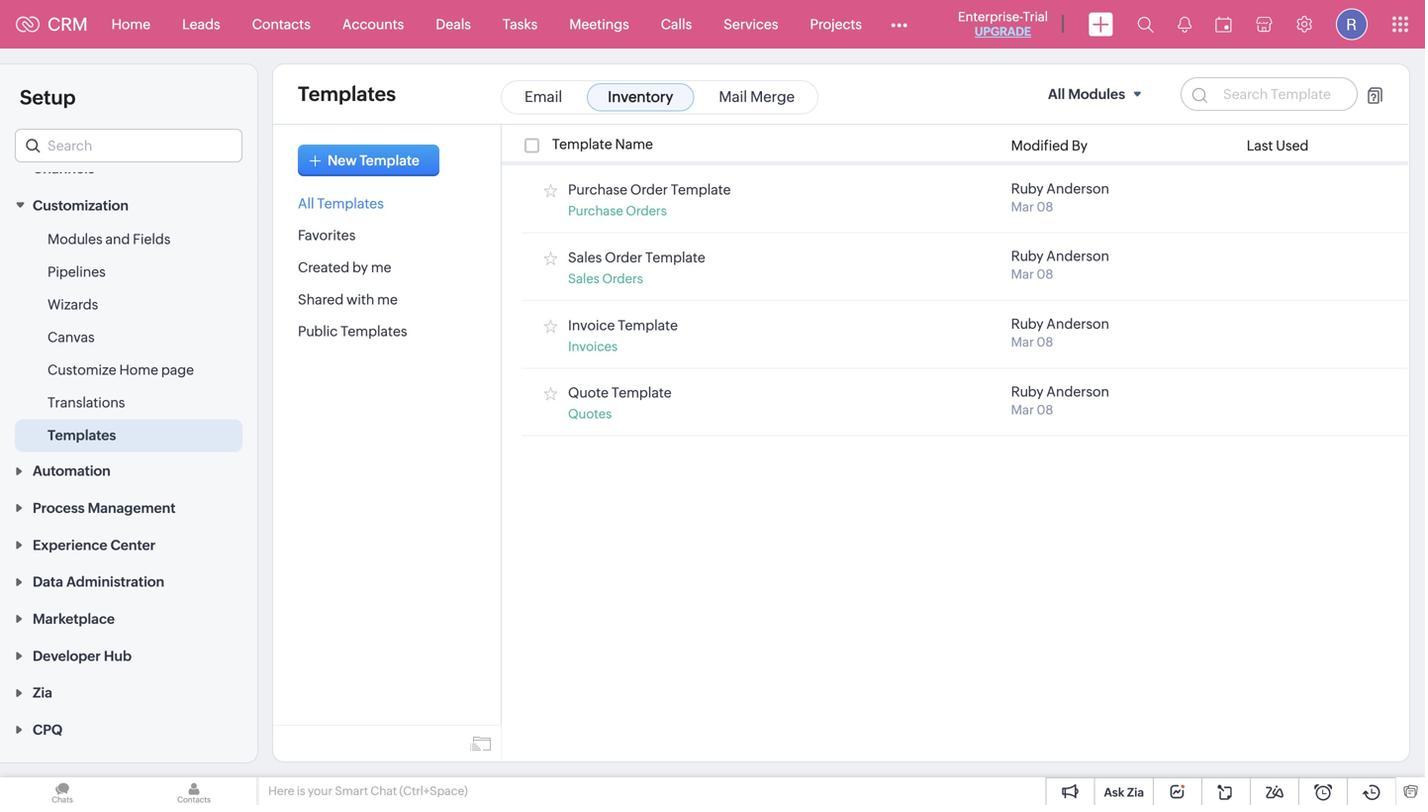 Task type: vqa. For each thing, say whether or not it's contained in the screenshot.
mar related to Purchase Order Template
yes



Task type: describe. For each thing, give the bounding box(es) containing it.
templates up "favorites"
[[317, 195, 384, 211]]

template inside purchase order template purchase orders
[[671, 182, 731, 198]]

invoice template link
[[568, 317, 678, 333]]

Search Template text field
[[1181, 77, 1359, 111]]

wizards
[[48, 296, 98, 312]]

ruby anderson mar 08 for sales order template
[[1012, 248, 1110, 282]]

email
[[525, 88, 563, 105]]

modules and fields
[[48, 231, 171, 247]]

administration
[[66, 574, 164, 590]]

created by me link
[[298, 259, 392, 275]]

mar for quote template
[[1012, 402, 1035, 417]]

templates up new
[[298, 83, 396, 105]]

all templates
[[298, 195, 384, 211]]

modified
[[1012, 138, 1069, 154]]

sales order template sales orders
[[568, 250, 706, 286]]

trial
[[1023, 9, 1049, 24]]

chat
[[371, 784, 397, 798]]

anderson for invoice template
[[1047, 316, 1110, 332]]

create menu element
[[1077, 0, 1126, 48]]

crm link
[[16, 14, 88, 34]]

template left the name
[[552, 136, 613, 152]]

08 for invoice template
[[1037, 335, 1054, 350]]

fields
[[133, 231, 171, 247]]

anderson for purchase order template
[[1047, 181, 1110, 196]]

projects link
[[795, 0, 878, 48]]

2 sales from the top
[[568, 271, 600, 286]]

leads
[[182, 16, 220, 32]]

modified by
[[1012, 138, 1088, 154]]

customization
[[33, 197, 129, 213]]

anderson for sales order template
[[1047, 248, 1110, 264]]

mail merge
[[719, 88, 795, 105]]

last used
[[1247, 138, 1309, 154]]

new template button
[[298, 145, 440, 176]]

home link
[[96, 0, 166, 48]]

deals
[[436, 16, 471, 32]]

by
[[1072, 138, 1088, 154]]

template inside quote template quotes
[[612, 385, 672, 401]]

projects
[[810, 16, 862, 32]]

is
[[297, 784, 306, 798]]

developer hub button
[[0, 637, 257, 674]]

meetings link
[[554, 0, 645, 48]]

process
[[33, 500, 85, 516]]

merge
[[751, 88, 795, 105]]

anderson for quote template
[[1047, 384, 1110, 399]]

all for all modules
[[1049, 86, 1066, 102]]

contacts
[[252, 16, 311, 32]]

channels
[[33, 160, 95, 176]]

developer hub
[[33, 648, 132, 664]]

used
[[1277, 138, 1309, 154]]

mar for sales order template
[[1012, 267, 1035, 282]]

ask
[[1105, 786, 1125, 799]]

2 purchase from the top
[[568, 204, 624, 219]]

cpq button
[[0, 711, 257, 748]]

experience center button
[[0, 526, 257, 563]]

ruby for quote template
[[1012, 384, 1044, 399]]

email link
[[504, 83, 583, 111]]

template inside button
[[360, 152, 420, 168]]

here
[[268, 784, 295, 798]]

invoices
[[568, 339, 618, 354]]

upgrade
[[975, 25, 1032, 38]]

smart
[[335, 784, 368, 798]]

template inside sales order template sales orders
[[646, 250, 706, 265]]

order for purchase
[[631, 182, 668, 198]]

shared with me
[[298, 291, 398, 307]]

home inside "customization" "region"
[[119, 362, 158, 378]]

signals element
[[1166, 0, 1204, 49]]

mail merge link
[[698, 83, 816, 111]]

public templates
[[298, 323, 407, 339]]

customization button
[[0, 186, 257, 223]]

process management
[[33, 500, 176, 516]]

all modules
[[1049, 86, 1126, 102]]

modules inside "customization" "region"
[[48, 231, 103, 247]]

tasks link
[[487, 0, 554, 48]]

last
[[1247, 138, 1274, 154]]

calendar image
[[1216, 16, 1233, 32]]

with
[[347, 291, 375, 307]]

invoice
[[568, 317, 615, 333]]

tasks
[[503, 16, 538, 32]]

profile image
[[1337, 8, 1368, 40]]

calls link
[[645, 0, 708, 48]]

pipelines link
[[48, 262, 106, 282]]

experience center
[[33, 537, 156, 553]]

templates link
[[48, 425, 116, 445]]

profile element
[[1325, 0, 1380, 48]]

accounts link
[[327, 0, 420, 48]]

1 horizontal spatial zia
[[1128, 786, 1145, 799]]

search image
[[1138, 16, 1155, 33]]

translations link
[[48, 392, 125, 412]]

developer
[[33, 648, 101, 664]]

marketplace button
[[0, 600, 257, 637]]

all for all templates
[[298, 195, 314, 211]]

hub
[[104, 648, 132, 664]]

your
[[308, 784, 333, 798]]

name
[[615, 136, 653, 152]]

services
[[724, 16, 779, 32]]

inventory
[[608, 88, 674, 105]]

and
[[105, 231, 130, 247]]

experience
[[33, 537, 107, 553]]

ruby anderson link for quote template
[[1012, 384, 1110, 399]]

1 purchase from the top
[[568, 182, 628, 198]]

ruby for invoice template
[[1012, 316, 1044, 332]]

meetings
[[570, 16, 629, 32]]

08 for sales order template
[[1037, 267, 1054, 282]]

create menu image
[[1089, 12, 1114, 36]]

calls
[[661, 16, 692, 32]]

customize home page link
[[48, 360, 194, 380]]

contacts image
[[132, 777, 256, 805]]

Other Modules field
[[878, 8, 921, 40]]

automation
[[33, 463, 111, 479]]

ruby anderson mar 08 for invoice template
[[1012, 316, 1110, 350]]



Task type: locate. For each thing, give the bounding box(es) containing it.
me right by
[[371, 259, 392, 275]]

all up "favorites"
[[298, 195, 314, 211]]

0 vertical spatial me
[[371, 259, 392, 275]]

quotes
[[568, 407, 612, 422]]

me
[[371, 259, 392, 275], [377, 291, 398, 307]]

enterprise-trial upgrade
[[959, 9, 1049, 38]]

sales
[[568, 250, 602, 265], [568, 271, 600, 286]]

2 mar from the top
[[1012, 267, 1035, 282]]

1 anderson from the top
[[1047, 181, 1110, 196]]

canvas link
[[48, 327, 95, 347]]

customization region
[[0, 223, 257, 452]]

deals link
[[420, 0, 487, 48]]

3 ruby anderson mar 08 from the top
[[1012, 316, 1110, 350]]

setup
[[20, 86, 76, 109]]

0 vertical spatial zia
[[33, 685, 52, 701]]

2 ruby from the top
[[1012, 248, 1044, 264]]

ruby anderson mar 08
[[1012, 181, 1110, 214], [1012, 248, 1110, 282], [1012, 316, 1110, 350], [1012, 384, 1110, 417]]

services link
[[708, 0, 795, 48]]

mar
[[1012, 199, 1035, 214], [1012, 267, 1035, 282], [1012, 335, 1035, 350], [1012, 402, 1035, 417]]

template inside invoice template invoices
[[618, 317, 678, 333]]

2 ruby anderson link from the top
[[1012, 248, 1110, 264]]

zia up cpq
[[33, 685, 52, 701]]

template right invoice
[[618, 317, 678, 333]]

all up the modified by
[[1049, 86, 1066, 102]]

channels button
[[0, 149, 257, 186]]

1 vertical spatial home
[[119, 362, 158, 378]]

process management button
[[0, 489, 257, 526]]

zia inside "dropdown button"
[[33, 685, 52, 701]]

inventory link
[[587, 83, 694, 111]]

purchase
[[568, 182, 628, 198], [568, 204, 624, 219]]

4 08 from the top
[[1037, 402, 1054, 417]]

templates
[[298, 83, 396, 105], [317, 195, 384, 211], [341, 323, 407, 339], [48, 427, 116, 443]]

wizards link
[[48, 294, 98, 314]]

0 horizontal spatial modules
[[48, 231, 103, 247]]

favorites
[[298, 227, 356, 243]]

by
[[353, 259, 368, 275]]

template up sales order template link
[[671, 182, 731, 198]]

(ctrl+space)
[[400, 784, 468, 798]]

0 vertical spatial modules
[[1069, 86, 1126, 102]]

orders for sales
[[602, 271, 644, 286]]

1 vertical spatial order
[[605, 250, 643, 265]]

1 vertical spatial orders
[[602, 271, 644, 286]]

0 horizontal spatial zia
[[33, 685, 52, 701]]

ruby anderson link for purchase order template
[[1012, 181, 1110, 196]]

order down purchase order template purchase orders
[[605, 250, 643, 265]]

customize home page
[[48, 362, 194, 378]]

1 mar from the top
[[1012, 199, 1035, 214]]

1 horizontal spatial all
[[1049, 86, 1066, 102]]

2 ruby anderson mar 08 from the top
[[1012, 248, 1110, 282]]

1 vertical spatial me
[[377, 291, 398, 307]]

ruby for sales order template
[[1012, 248, 1044, 264]]

1 ruby from the top
[[1012, 181, 1044, 196]]

1 ruby anderson link from the top
[[1012, 181, 1110, 196]]

order for sales
[[605, 250, 643, 265]]

ruby
[[1012, 181, 1044, 196], [1012, 248, 1044, 264], [1012, 316, 1044, 332], [1012, 384, 1044, 399]]

quote
[[568, 385, 609, 401]]

canvas
[[48, 329, 95, 345]]

shared
[[298, 291, 344, 307]]

3 08 from the top
[[1037, 335, 1054, 350]]

enterprise-
[[959, 9, 1023, 24]]

0 vertical spatial all
[[1049, 86, 1066, 102]]

ruby for purchase order template
[[1012, 181, 1044, 196]]

ruby anderson mar 08 for purchase order template
[[1012, 181, 1110, 214]]

3 ruby from the top
[[1012, 316, 1044, 332]]

0 horizontal spatial all
[[298, 195, 314, 211]]

management
[[88, 500, 176, 516]]

accounts
[[342, 16, 404, 32]]

1 ruby anderson mar 08 from the top
[[1012, 181, 1110, 214]]

search element
[[1126, 0, 1166, 49]]

crm
[[48, 14, 88, 34]]

0 vertical spatial home
[[111, 16, 151, 32]]

favorites link
[[298, 227, 356, 243]]

order down the name
[[631, 182, 668, 198]]

public templates link
[[298, 323, 407, 339]]

3 mar from the top
[[1012, 335, 1035, 350]]

ruby anderson link for invoice template
[[1012, 316, 1110, 332]]

0 vertical spatial orders
[[626, 204, 667, 219]]

3 anderson from the top
[[1047, 316, 1110, 332]]

purchase down purchase order template 'link'
[[568, 204, 624, 219]]

ruby anderson link for sales order template
[[1012, 248, 1110, 264]]

pipelines
[[48, 264, 106, 280]]

0 vertical spatial purchase
[[568, 182, 628, 198]]

ruby anderson mar 08 for quote template
[[1012, 384, 1110, 417]]

orders inside purchase order template purchase orders
[[626, 204, 667, 219]]

signals image
[[1178, 16, 1192, 33]]

All Modules field
[[1041, 77, 1157, 111]]

purchase down template name
[[568, 182, 628, 198]]

center
[[110, 537, 156, 553]]

leads link
[[166, 0, 236, 48]]

orders down purchase order template 'link'
[[626, 204, 667, 219]]

marketplace
[[33, 611, 115, 627]]

quote template link
[[568, 385, 672, 401]]

3 ruby anderson link from the top
[[1012, 316, 1110, 332]]

0 vertical spatial order
[[631, 182, 668, 198]]

1 vertical spatial all
[[298, 195, 314, 211]]

4 mar from the top
[[1012, 402, 1035, 417]]

orders
[[626, 204, 667, 219], [602, 271, 644, 286]]

1 vertical spatial purchase
[[568, 204, 624, 219]]

home right crm
[[111, 16, 151, 32]]

template down purchase order template purchase orders
[[646, 250, 706, 265]]

data
[[33, 574, 63, 590]]

orders inside sales order template sales orders
[[602, 271, 644, 286]]

logo image
[[16, 16, 40, 32]]

modules and fields link
[[48, 229, 171, 249]]

Search text field
[[16, 130, 242, 161]]

modules inside field
[[1069, 86, 1126, 102]]

4 ruby anderson mar 08 from the top
[[1012, 384, 1110, 417]]

invoice template invoices
[[568, 317, 678, 354]]

08 for quote template
[[1037, 402, 1054, 417]]

me for created by me
[[371, 259, 392, 275]]

all
[[1049, 86, 1066, 102], [298, 195, 314, 211]]

1 sales from the top
[[568, 250, 602, 265]]

created
[[298, 259, 350, 275]]

2 08 from the top
[[1037, 267, 1054, 282]]

zia
[[33, 685, 52, 701], [1128, 786, 1145, 799]]

modules up 'by'
[[1069, 86, 1126, 102]]

automation button
[[0, 452, 257, 489]]

modules
[[1069, 86, 1126, 102], [48, 231, 103, 247]]

order inside sales order template sales orders
[[605, 250, 643, 265]]

1 horizontal spatial modules
[[1069, 86, 1126, 102]]

zia button
[[0, 674, 257, 711]]

zia right ask on the bottom of the page
[[1128, 786, 1145, 799]]

quote template quotes
[[568, 385, 672, 422]]

None field
[[15, 129, 243, 162]]

cpq
[[33, 722, 62, 738]]

0 vertical spatial sales
[[568, 250, 602, 265]]

orders down sales order template link
[[602, 271, 644, 286]]

mail
[[719, 88, 748, 105]]

purchase order template link
[[568, 182, 731, 198]]

shared with me link
[[298, 291, 398, 307]]

me right with
[[377, 291, 398, 307]]

4 ruby from the top
[[1012, 384, 1044, 399]]

home left page
[[119, 362, 158, 378]]

all inside 'all modules' field
[[1049, 86, 1066, 102]]

new template
[[328, 152, 420, 168]]

4 anderson from the top
[[1047, 384, 1110, 399]]

template right new
[[360, 152, 420, 168]]

mar for invoice template
[[1012, 335, 1035, 350]]

mar for purchase order template
[[1012, 199, 1035, 214]]

anderson
[[1047, 181, 1110, 196], [1047, 248, 1110, 264], [1047, 316, 1110, 332], [1047, 384, 1110, 399]]

created by me
[[298, 259, 392, 275]]

orders for purchase
[[626, 204, 667, 219]]

me for shared with me
[[377, 291, 398, 307]]

all templates link
[[298, 195, 384, 211]]

4 ruby anderson link from the top
[[1012, 384, 1110, 399]]

home
[[111, 16, 151, 32], [119, 362, 158, 378]]

1 08 from the top
[[1037, 199, 1054, 214]]

modules up pipelines
[[48, 231, 103, 247]]

templates down translations
[[48, 427, 116, 443]]

public
[[298, 323, 338, 339]]

template right quote
[[612, 385, 672, 401]]

contacts link
[[236, 0, 327, 48]]

new
[[328, 152, 357, 168]]

purchase order template purchase orders
[[568, 182, 731, 219]]

order inside purchase order template purchase orders
[[631, 182, 668, 198]]

2 anderson from the top
[[1047, 248, 1110, 264]]

template name
[[552, 136, 653, 152]]

customize
[[48, 362, 116, 378]]

templates inside "customization" "region"
[[48, 427, 116, 443]]

1 vertical spatial modules
[[48, 231, 103, 247]]

1 vertical spatial zia
[[1128, 786, 1145, 799]]

1 vertical spatial sales
[[568, 271, 600, 286]]

08 for purchase order template
[[1037, 199, 1054, 214]]

templates down with
[[341, 323, 407, 339]]

chats image
[[0, 777, 125, 805]]

sales order template link
[[568, 250, 706, 265]]

ask zia
[[1105, 786, 1145, 799]]



